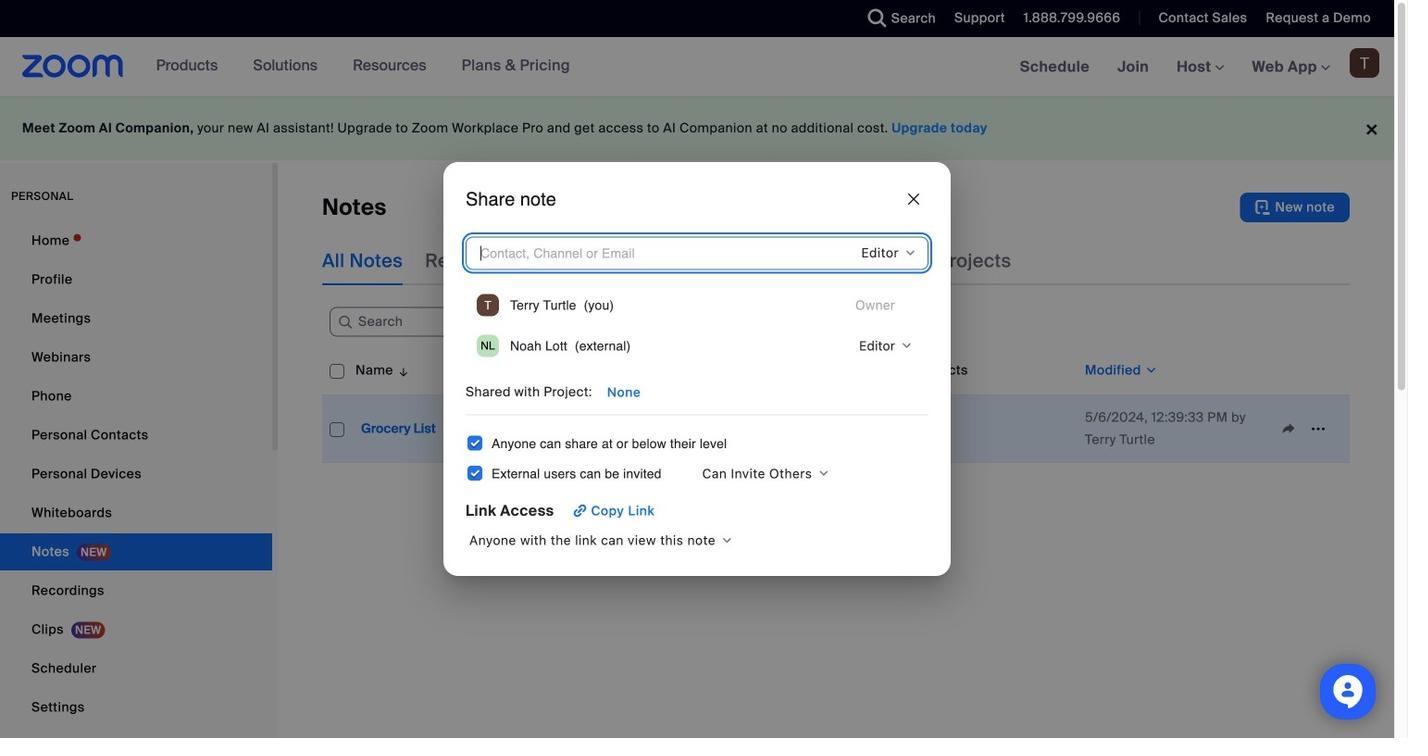 Task type: locate. For each thing, give the bounding box(es) containing it.
dialog
[[444, 162, 951, 576]]

application
[[322, 346, 1364, 477], [622, 415, 732, 443]]

owner element
[[739, 346, 909, 395]]

starred element
[[615, 346, 739, 395]]

close image
[[909, 194, 920, 205]]

Search text field
[[330, 307, 571, 337]]

0 vertical spatial menu item
[[473, 288, 922, 322]]

personal menu menu
[[0, 222, 272, 738]]

menu
[[466, 281, 929, 377]]

footer
[[0, 96, 1395, 160]]

arrow down image
[[394, 359, 411, 382]]

banner
[[0, 37, 1395, 98]]

menu item
[[473, 288, 922, 322], [473, 329, 922, 363]]

Contact, Channel or Email text field
[[477, 240, 807, 266]]

cell
[[909, 425, 1078, 433]]

1 vertical spatial menu item
[[473, 329, 922, 363]]

tabs of all notes page tab list
[[322, 237, 1012, 285]]

product information navigation
[[124, 37, 584, 96]]



Task type: vqa. For each thing, say whether or not it's contained in the screenshot.
Copy Link 'icon' on the bottom left of page
yes



Task type: describe. For each thing, give the bounding box(es) containing it.
1 menu item from the top
[[473, 288, 922, 322]]

copy link image
[[569, 500, 591, 522]]

meetings navigation
[[1007, 37, 1395, 98]]

terry turtle image
[[477, 294, 499, 316]]

2 menu item from the top
[[473, 329, 922, 363]]



